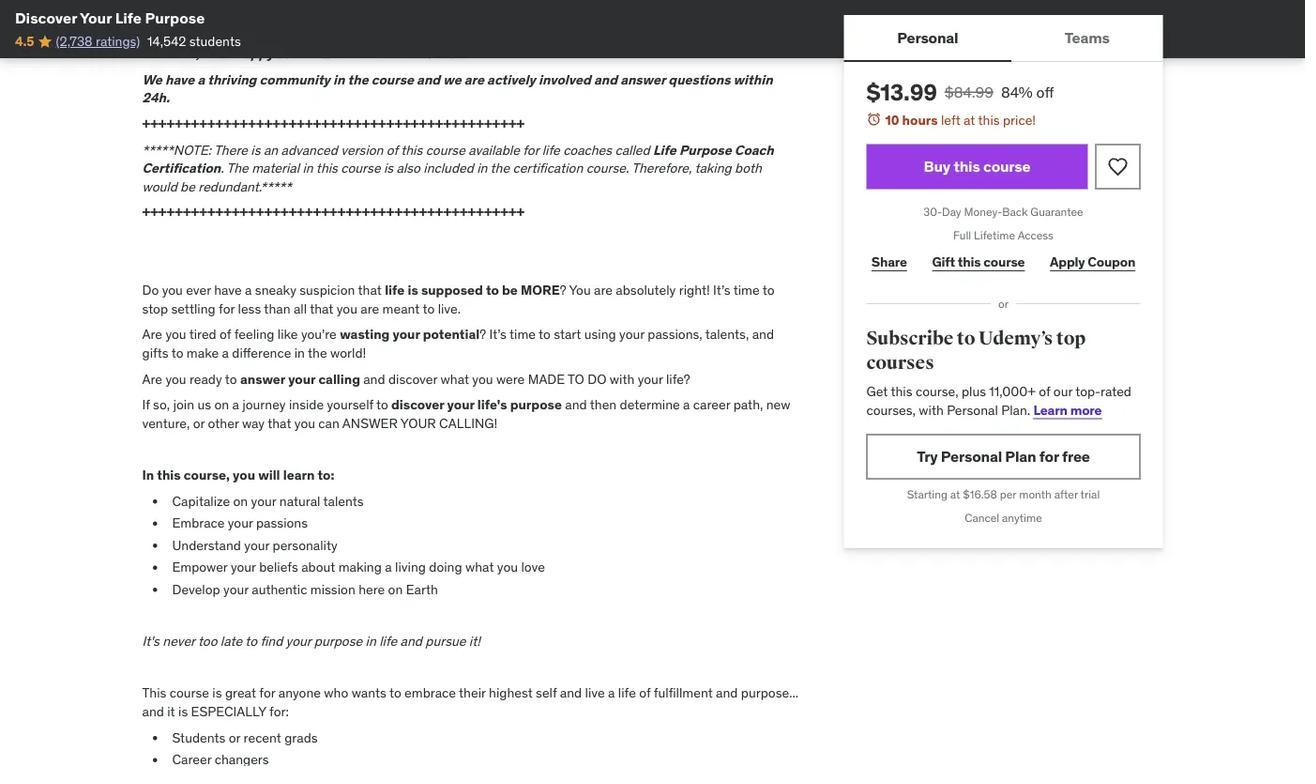 Task type: vqa. For each thing, say whether or not it's contained in the screenshot.


Task type: locate. For each thing, give the bounding box(es) containing it.
course, inside in this course, you will learn to: capitalize on your natural talents embrace your passions understand your personality empower your beliefs about making a living doing what you love develop your authentic mission here on earth
[[184, 466, 230, 483]]

2 horizontal spatial or
[[999, 296, 1009, 311]]

1 horizontal spatial have
[[214, 282, 242, 299]]

2 horizontal spatial on
[[388, 581, 403, 598]]

back
[[1003, 205, 1028, 219]]

beliefs
[[259, 559, 298, 576]]

what right doing
[[466, 559, 494, 576]]

with
[[610, 370, 635, 387], [919, 401, 944, 418]]

1 are from the top
[[142, 326, 162, 343]]

personal button
[[844, 15, 1012, 60]]

the down from
[[348, 71, 369, 88]]

and down the to
[[565, 396, 587, 413]]

0 vertical spatial be
[[180, 178, 195, 195]]

11,000+
[[990, 383, 1036, 400]]

is
[[251, 141, 261, 158], [384, 160, 394, 177], [408, 282, 419, 299], [213, 684, 222, 701], [178, 703, 188, 720]]

2 +++++++++++++++++++++++++++++++++++++++++++++++ from the top
[[142, 115, 525, 132]]

per
[[1001, 487, 1017, 502]]

with right "do"
[[610, 370, 635, 387]]

1 horizontal spatial that
[[310, 300, 334, 317]]

1 vertical spatial ?
[[480, 326, 486, 343]]

1 vertical spatial personal
[[947, 401, 999, 418]]

to inside this course is great for anyone who wants to embrace their highest self and live a life of fulfillment and purpose... and it is especially for:
[[390, 684, 402, 701]]

1 vertical spatial +++++++++++++++++++++++++++++++++++++++++++++++
[[142, 115, 525, 132]]

1 horizontal spatial course,
[[916, 383, 959, 400]]

+++++++++++++++++++++++++++++++++++++++++++++++ up advanced
[[142, 115, 525, 132]]

are up over
[[165, 27, 185, 44]]

the inside . the material in this course is also included in the certification course. therefore, taking both would be redundant.*****
[[491, 160, 510, 177]]

course.
[[586, 160, 629, 177]]

share button
[[867, 243, 913, 281]]

for
[[523, 141, 539, 158], [219, 300, 235, 317], [1040, 447, 1060, 466], [259, 684, 276, 701]]

potential
[[423, 326, 480, 343]]

personal up '$13.99'
[[898, 28, 959, 47]]

world!
[[331, 344, 366, 361]]

0 vertical spatial +++++++++++++++++++++++++++++++++++++++++++++++
[[142, 1, 525, 18]]

earth
[[406, 581, 438, 598]]

there
[[214, 141, 248, 158]]

course down version
[[341, 160, 381, 177]]

courses right our
[[600, 27, 649, 44]]

or up udemy's
[[999, 296, 1009, 311]]

+++++++++++++++++++++++++++++++++++++++++++++++ up from
[[142, 1, 525, 18]]

are
[[142, 326, 162, 343], [142, 370, 162, 387]]

are right the "we"
[[465, 71, 484, 88]]

courses
[[600, 27, 649, 44], [867, 351, 935, 374]]

(2,738 ratings)
[[56, 33, 140, 50]]

you up join
[[166, 370, 186, 387]]

apply coupon
[[1051, 253, 1136, 270]]

of left the fulfillment
[[640, 684, 651, 701]]

what down ? it's time to start using your passions, talents, and gifts to make a difference in the world!
[[441, 370, 469, 387]]

do
[[588, 370, 607, 387]]

0 vertical spatial purpose
[[145, 8, 205, 27]]

hours
[[903, 111, 938, 128]]

2 vertical spatial or
[[229, 729, 241, 746]]

1 vertical spatial what
[[466, 559, 494, 576]]

are up gifts
[[142, 326, 162, 343]]

0 vertical spatial top
[[188, 27, 209, 44]]

be down "certification"
[[180, 178, 195, 195]]

for left 'less'
[[219, 300, 235, 317]]

at inside starting at $16.58 per month after trial cancel anytime
[[951, 487, 961, 502]]

top
[[188, 27, 209, 44], [1057, 327, 1086, 350]]

especially
[[191, 703, 266, 720]]

0 horizontal spatial be
[[180, 178, 195, 195]]

recent
[[244, 729, 282, 746]]

to inside 'subscribe to udemy's top courses'
[[957, 327, 976, 350]]

0 horizontal spatial at
[[951, 487, 961, 502]]

what
[[441, 370, 469, 387], [466, 559, 494, 576]]

0 horizontal spatial course,
[[184, 466, 230, 483]]

0 horizontal spatial courses
[[600, 27, 649, 44]]

on
[[214, 396, 229, 413], [233, 492, 248, 509], [388, 581, 403, 598]]

you down the 'inside'
[[295, 415, 315, 431]]

2 horizontal spatial have
[[652, 27, 681, 44]]

lifetime
[[975, 228, 1016, 243]]

in down advanced
[[303, 160, 313, 177]]

1 horizontal spatial ?
[[560, 282, 567, 299]]

this inside . the material in this course is also included in the certification course. therefore, taking both would be redundant.*****
[[316, 160, 338, 177]]

can
[[319, 415, 340, 431]]

0 vertical spatial we
[[142, 27, 162, 44]]

1 vertical spatial at
[[951, 487, 961, 502]]

1 vertical spatial courses
[[867, 351, 935, 374]]

2 are from the top
[[142, 370, 162, 387]]

mission
[[311, 581, 356, 598]]

4.5
[[15, 33, 34, 50]]

we up over
[[142, 27, 162, 44]]

time inside ? it's time to start using your passions, talents, and gifts to make a difference in the world!
[[510, 326, 536, 343]]

2 vertical spatial on
[[388, 581, 403, 598]]

0 horizontal spatial on
[[214, 396, 229, 413]]

of right tired
[[220, 326, 231, 343]]

therefore,
[[632, 160, 692, 177]]

students up thriving
[[189, 33, 241, 50]]

are down gifts
[[142, 370, 162, 387]]

this right buy
[[954, 157, 981, 176]]

a down 700,000+
[[198, 71, 205, 88]]

0 vertical spatial courses
[[600, 27, 649, 44]]

time up talents,
[[734, 282, 760, 299]]

1 vertical spatial top
[[1057, 327, 1086, 350]]

0 vertical spatial with
[[610, 370, 635, 387]]

1 vertical spatial we
[[142, 71, 162, 88]]

0 horizontal spatial life
[[115, 8, 142, 27]]

full
[[954, 228, 972, 243]]

to
[[568, 370, 585, 387]]

discover
[[15, 8, 77, 27]]

? for do you ever have a sneaky suspicion that life is supposed to be more
[[560, 282, 567, 299]]

1 vertical spatial be
[[502, 282, 518, 299]]

0 horizontal spatial that
[[268, 415, 291, 431]]

course, inside get this course, plus 11,000+ of our top-rated courses, with personal plan.
[[916, 383, 959, 400]]

have left been
[[652, 27, 681, 44]]

available
[[469, 141, 520, 158]]

0 vertical spatial or
[[999, 296, 1009, 311]]

this inside in this course, you will learn to: capitalize on your natural talents embrace your passions understand your personality empower your beliefs about making a living doing what you love develop your authentic mission here on earth
[[157, 466, 181, 483]]

or down especially
[[229, 729, 241, 746]]

1 vertical spatial course,
[[184, 466, 230, 483]]

our
[[1054, 383, 1073, 400]]

then
[[590, 396, 617, 413]]

tab list
[[844, 15, 1164, 62]]

this down advanced
[[316, 160, 338, 177]]

pursue
[[426, 633, 466, 650]]

that down the suspicion
[[310, 300, 334, 317]]

in inside ? it's time to start using your passions, talents, and gifts to make a difference in the world!
[[295, 344, 305, 361]]

14,542 students
[[148, 33, 241, 50]]

a up other
[[232, 396, 239, 413]]

life up ratings)
[[115, 8, 142, 27]]

discover your life purpose
[[15, 8, 205, 27]]

students down instructors in the top left of the page
[[277, 45, 333, 62]]

700,000+
[[172, 45, 232, 62]]

2 vertical spatial +++++++++++++++++++++++++++++++++++++++++++++++
[[142, 204, 525, 221]]

money-
[[965, 205, 1003, 219]]

self
[[536, 684, 557, 701]]

a inside in this course, you will learn to: capitalize on your natural talents embrace your passions understand your personality empower your beliefs about making a living doing what you love develop your authentic mission here on earth
[[385, 559, 392, 576]]

? left you
[[560, 282, 567, 299]]

to
[[486, 282, 499, 299], [763, 282, 775, 299], [423, 300, 435, 317], [539, 326, 551, 343], [957, 327, 976, 350], [172, 344, 184, 361], [225, 370, 237, 387], [377, 396, 389, 413], [245, 633, 257, 650], [390, 684, 402, 701]]

life purpose coach certification
[[142, 141, 774, 177]]

0 vertical spatial it's
[[714, 282, 731, 299]]

on right us
[[214, 396, 229, 413]]

a left living on the bottom left of the page
[[385, 559, 392, 576]]

24h.
[[142, 89, 170, 106]]

1 horizontal spatial with
[[919, 401, 944, 418]]

the down you're
[[308, 344, 327, 361]]

is inside . the material in this course is also included in the certification course. therefore, taking both would be redundant.*****
[[384, 160, 394, 177]]

0 horizontal spatial with
[[610, 370, 635, 387]]

1 vertical spatial purpose
[[680, 141, 732, 158]]

life up therefore,
[[653, 141, 677, 158]]

course inside +++++++++++++++++++++++++++++++++++++++++++++++ we are top udemy instructors in the personal development category. our courses have been taken by over 700,000+ happy students from 200 countries. we have a thriving community in the course and we are actively involved and answer questions within 24h. +++++++++++++++++++++++++++++++++++++++++++++++
[[372, 71, 414, 88]]

1 vertical spatial time
[[510, 326, 536, 343]]

in down from
[[333, 71, 345, 88]]

the
[[346, 27, 366, 44], [348, 71, 369, 88], [491, 160, 510, 177], [308, 344, 327, 361]]

of inside get this course, plus 11,000+ of our top-rated courses, with personal plan.
[[1040, 383, 1051, 400]]

1 vertical spatial purpose
[[314, 633, 363, 650]]

0 horizontal spatial it's
[[490, 326, 507, 343]]

0 vertical spatial personal
[[898, 28, 959, 47]]

0 vertical spatial what
[[441, 370, 469, 387]]

2 horizontal spatial that
[[358, 282, 382, 299]]

200
[[368, 45, 393, 62]]

course inside "button"
[[984, 157, 1031, 176]]

our
[[574, 27, 597, 44]]

1 horizontal spatial purpose
[[680, 141, 732, 158]]

your right find
[[286, 633, 311, 650]]

top inside +++++++++++++++++++++++++++++++++++++++++++++++ we are top udemy instructors in the personal development category. our courses have been taken by over 700,000+ happy students from 200 countries. we have a thriving community in the course and we are actively involved and answer questions within 24h. +++++++++++++++++++++++++++++++++++++++++++++++
[[188, 27, 209, 44]]

by
[[757, 27, 772, 44]]

this
[[142, 684, 167, 701]]

time inside ? you are absolutely right! it's time to stop settling for less than all that you are meant to live.
[[734, 282, 760, 299]]

1 horizontal spatial answer
[[621, 71, 666, 88]]

0 vertical spatial ?
[[560, 282, 567, 299]]

you inside ? you are absolutely right! it's time to stop settling for less than all that you are meant to live.
[[337, 300, 358, 317]]

this inside get this course, plus 11,000+ of our top-rated courses, with personal plan.
[[891, 383, 913, 400]]

course up it
[[170, 684, 209, 701]]

1 horizontal spatial be
[[502, 282, 518, 299]]

0 vertical spatial time
[[734, 282, 760, 299]]

purpose up who
[[314, 633, 363, 650]]

at
[[964, 111, 976, 128], [951, 487, 961, 502]]

0 vertical spatial are
[[142, 326, 162, 343]]

course inside . the material in this course is also included in the certification course. therefore, taking both would be redundant.*****
[[341, 160, 381, 177]]

2 vertical spatial that
[[268, 415, 291, 431]]

off
[[1037, 82, 1055, 101]]

do you ever have a sneaky suspicion that life is supposed to be more
[[142, 282, 560, 299]]

that inside ? you are absolutely right! it's time to stop settling for less than all that you are meant to live.
[[310, 300, 334, 317]]

1 horizontal spatial it's
[[714, 282, 731, 299]]

+++++++++++++++++++++++++++++++++++++++++++++++ for +++++++++++++++++++++++++++++++++++++++++++++++
[[142, 204, 525, 221]]

1 horizontal spatial on
[[233, 492, 248, 509]]

determine
[[620, 396, 680, 413]]

your down the meant
[[393, 326, 420, 343]]

to right supposed
[[486, 282, 499, 299]]

a
[[198, 71, 205, 88], [245, 282, 252, 299], [222, 344, 229, 361], [232, 396, 239, 413], [684, 396, 690, 413], [385, 559, 392, 576], [608, 684, 615, 701]]

top inside 'subscribe to udemy's top courses'
[[1057, 327, 1086, 350]]

learn more link
[[1034, 401, 1103, 418]]

1 horizontal spatial life
[[653, 141, 677, 158]]

a right the make
[[222, 344, 229, 361]]

purpose down made in the left of the page
[[510, 396, 562, 413]]

advanced
[[281, 141, 338, 158]]

community
[[260, 71, 330, 88]]

live.
[[438, 300, 461, 317]]

10
[[886, 111, 900, 128]]

1 vertical spatial or
[[193, 415, 205, 431]]

3 +++++++++++++++++++++++++++++++++++++++++++++++ from the top
[[142, 204, 525, 221]]

1 +++++++++++++++++++++++++++++++++++++++++++++++ from the top
[[142, 1, 525, 18]]

journey
[[242, 396, 286, 413]]

a inside and then determine a career path, new venture, or other way that you can answer your calling!
[[684, 396, 690, 413]]

it's right "right!"
[[714, 282, 731, 299]]

in down are you tired of feeling like you're wasting your potential
[[295, 344, 305, 361]]

to up answer
[[377, 396, 389, 413]]

1 vertical spatial that
[[310, 300, 334, 317]]

1 horizontal spatial at
[[964, 111, 976, 128]]

1 horizontal spatial courses
[[867, 351, 935, 374]]

for up for:
[[259, 684, 276, 701]]

and left the "we"
[[417, 71, 440, 88]]

a right 'live'
[[608, 684, 615, 701]]

personal inside button
[[898, 28, 959, 47]]

coaches
[[563, 141, 612, 158]]

+++++++++++++++++++++++++++++++++++++++++++++++ down advanced
[[142, 204, 525, 221]]

0 horizontal spatial answer
[[240, 370, 285, 387]]

is left also
[[384, 160, 394, 177]]

1 vertical spatial life
[[653, 141, 677, 158]]

0 horizontal spatial ?
[[480, 326, 486, 343]]

students inside +++++++++++++++++++++++++++++++++++++++++++++++ we are top udemy instructors in the personal development category. our courses have been taken by over 700,000+ happy students from 200 countries. we have a thriving community in the course and we are actively involved and answer questions within 24h. +++++++++++++++++++++++++++++++++++++++++++++++
[[277, 45, 333, 62]]

of inside this course is great for anyone who wants to embrace their highest self and live a life of fulfillment and purpose... and it is especially for:
[[640, 684, 651, 701]]

talents,
[[706, 326, 749, 343]]

grads
[[285, 729, 318, 746]]

life up certification
[[542, 141, 560, 158]]

course inside this course is great for anyone who wants to embrace their highest self and live a life of fulfillment and purpose... and it is especially for:
[[170, 684, 209, 701]]

with inside get this course, plus 11,000+ of our top-rated courses, with personal plan.
[[919, 401, 944, 418]]

purpose up 14,542
[[145, 8, 205, 27]]

for inside this course is great for anyone who wants to embrace their highest self and live a life of fulfillment and purpose... and it is especially for:
[[259, 684, 276, 701]]

answer left "questions"
[[621, 71, 666, 88]]

0 horizontal spatial time
[[510, 326, 536, 343]]

1 horizontal spatial time
[[734, 282, 760, 299]]

a left career
[[684, 396, 690, 413]]

starting
[[908, 487, 948, 502]]

we up 24h.
[[142, 71, 162, 88]]

of left the "our"
[[1040, 383, 1051, 400]]

1 vertical spatial have
[[165, 71, 195, 88]]

on right capitalize
[[233, 492, 248, 509]]

0 vertical spatial answer
[[621, 71, 666, 88]]

1 horizontal spatial top
[[1057, 327, 1086, 350]]

1 vertical spatial are
[[142, 370, 162, 387]]

in
[[142, 466, 154, 483]]

0 horizontal spatial top
[[188, 27, 209, 44]]

wishlist image
[[1107, 155, 1130, 178]]

this right in at the left
[[157, 466, 181, 483]]

and left pursue
[[401, 633, 422, 650]]

personal
[[898, 28, 959, 47], [947, 401, 999, 418], [941, 447, 1003, 466]]

the down available
[[491, 160, 510, 177]]

1 vertical spatial it's
[[490, 326, 507, 343]]

purpose up 'taking'
[[680, 141, 732, 158]]

or inside and then determine a career path, new venture, or other way that you can answer your calling!
[[193, 415, 205, 431]]

is left "an"
[[251, 141, 261, 158]]

? inside ? it's time to start using your passions, talents, and gifts to make a difference in the world!
[[480, 326, 486, 343]]

to left udemy's
[[957, 327, 976, 350]]

to left the start
[[539, 326, 551, 343]]

included
[[424, 160, 474, 177]]

1 horizontal spatial students
[[277, 45, 333, 62]]

0 vertical spatial purpose
[[510, 396, 562, 413]]

? down ? you are absolutely right! it's time to stop settling for less than all that you are meant to live.
[[480, 326, 486, 343]]

a inside ? it's time to start using your passions, talents, and gifts to make a difference in the world!
[[222, 344, 229, 361]]

courses,
[[867, 401, 916, 418]]

personal up "$16.58"
[[941, 447, 1003, 466]]

if so, join us on a journey inside yourself to discover your life's purpose
[[142, 396, 562, 413]]

find
[[260, 633, 283, 650]]

1 horizontal spatial or
[[229, 729, 241, 746]]

students or recent grads
[[172, 729, 318, 746]]

0 vertical spatial course,
[[916, 383, 959, 400]]

this up courses,
[[891, 383, 913, 400]]

you right do
[[162, 282, 183, 299]]

? inside ? you are absolutely right! it's time to stop settling for less than all that you are meant to live.
[[560, 282, 567, 299]]

discover
[[389, 370, 438, 387], [391, 396, 445, 413]]

apply
[[1051, 253, 1086, 270]]

0 horizontal spatial students
[[189, 33, 241, 50]]

0 horizontal spatial or
[[193, 415, 205, 431]]

1 vertical spatial with
[[919, 401, 944, 418]]



Task type: describe. For each thing, give the bounding box(es) containing it.
1 we from the top
[[142, 27, 162, 44]]

and left purpose... at right
[[716, 684, 738, 701]]

1 vertical spatial answer
[[240, 370, 285, 387]]

are down do you ever have a sneaky suspicion that life is supposed to be more
[[361, 300, 380, 317]]

1 vertical spatial discover
[[391, 396, 445, 413]]

in down here
[[366, 633, 376, 650]]

after
[[1055, 487, 1079, 502]]

this right gift
[[958, 253, 981, 270]]

are for are you ready to
[[142, 370, 162, 387]]

$13.99 $84.99 84% off
[[867, 78, 1055, 106]]

for inside ? you are absolutely right! it's time to stop settling for less than all that you are meant to live.
[[219, 300, 235, 317]]

talents
[[323, 492, 364, 509]]

0 horizontal spatial have
[[165, 71, 195, 88]]

personal
[[369, 27, 424, 44]]

it's inside ? you are absolutely right! it's time to stop settling for less than all that you are meant to live.
[[714, 282, 731, 299]]

other
[[208, 415, 239, 431]]

are you ready to answer your calling and discover what you were made to do with your life?
[[142, 370, 691, 387]]

than
[[264, 300, 291, 317]]

anyone
[[279, 684, 321, 701]]

learn
[[283, 466, 315, 483]]

join
[[173, 396, 194, 413]]

$16.58
[[964, 487, 998, 502]]

thriving
[[208, 71, 257, 88]]

free
[[1063, 447, 1091, 466]]

life inside life purpose coach certification
[[653, 141, 677, 158]]

and inside and then determine a career path, new venture, or other way that you can answer your calling!
[[565, 396, 587, 413]]

$84.99
[[945, 82, 994, 101]]

countries.
[[396, 45, 459, 62]]

30-day money-back guarantee full lifetime access
[[924, 205, 1084, 243]]

this course is great for anyone who wants to embrace their highest self and live a life of fulfillment and purpose... and it is especially for:
[[142, 684, 799, 720]]

be inside . the material in this course is also included in the certification course. therefore, taking both would be redundant.*****
[[180, 178, 195, 195]]

is up especially
[[213, 684, 222, 701]]

learn
[[1034, 401, 1068, 418]]

who
[[324, 684, 349, 701]]

is up the meant
[[408, 282, 419, 299]]

called
[[615, 141, 650, 158]]

and right involved
[[594, 71, 618, 88]]

0 vertical spatial discover
[[389, 370, 438, 387]]

course down lifetime
[[984, 253, 1026, 270]]

life down here
[[379, 633, 397, 650]]

0 vertical spatial have
[[652, 27, 681, 44]]

.
[[221, 160, 224, 177]]

alarm image
[[867, 112, 882, 127]]

it!
[[469, 633, 481, 650]]

0 vertical spatial at
[[964, 111, 976, 128]]

+++++++++++++++++++++++++++++++++++++++++++++++ for +++++++++++++++++++++++++++++++++++++++++++++++ we are top udemy instructors in the personal development category. our courses have been taken by over 700,000+ happy students from 200 countries. we have a thriving community in the course and we are actively involved and answer questions within 24h. +++++++++++++++++++++++++++++++++++++++++++++++
[[142, 1, 525, 18]]

were
[[497, 370, 525, 387]]

and up the 'if so, join us on a journey inside yourself to discover your life's purpose'
[[364, 370, 385, 387]]

a up 'less'
[[245, 282, 252, 299]]

you up life's
[[473, 370, 493, 387]]

guarantee
[[1031, 205, 1084, 219]]

and then determine a career path, new venture, or other way that you can answer your calling!
[[142, 396, 791, 431]]

$13.99
[[867, 78, 938, 106]]

0 vertical spatial on
[[214, 396, 229, 413]]

you left love on the bottom left of page
[[497, 559, 518, 576]]

life inside this course is great for anyone who wants to embrace their highest self and live a life of fulfillment and purpose... and it is especially for:
[[619, 684, 636, 701]]

are you tired of feeling like you're wasting your potential
[[142, 326, 480, 343]]

empower
[[172, 559, 228, 576]]

a inside this course is great for anyone who wants to embrace their highest self and live a life of fulfillment and purpose... and it is especially for:
[[608, 684, 615, 701]]

2 we from the top
[[142, 71, 162, 88]]

late
[[220, 633, 242, 650]]

will
[[258, 466, 280, 483]]

for up certification
[[523, 141, 539, 158]]

trial
[[1081, 487, 1101, 502]]

settling
[[171, 300, 216, 317]]

for left free
[[1040, 447, 1060, 466]]

all
[[294, 300, 307, 317]]

in up from
[[331, 27, 343, 44]]

courses inside 'subscribe to udemy's top courses'
[[867, 351, 935, 374]]

in down available
[[477, 160, 488, 177]]

coach
[[735, 141, 774, 158]]

and inside ? it's time to start using your passions, talents, and gifts to make a difference in the world!
[[753, 326, 775, 343]]

get
[[867, 383, 888, 400]]

*****note:
[[142, 141, 211, 158]]

get this course, plus 11,000+ of our top-rated courses, with personal plan.
[[867, 383, 1132, 418]]

venture,
[[142, 415, 190, 431]]

making
[[339, 559, 382, 576]]

also
[[397, 160, 421, 177]]

0 horizontal spatial purpose
[[145, 8, 205, 27]]

top for are
[[188, 27, 209, 44]]

1 horizontal spatial purpose
[[510, 396, 562, 413]]

your up 'calling!'
[[447, 396, 475, 413]]

that inside and then determine a career path, new venture, or other way that you can answer your calling!
[[268, 415, 291, 431]]

share
[[872, 253, 908, 270]]

you left will
[[233, 466, 255, 483]]

your up determine
[[638, 370, 663, 387]]

supposed
[[421, 282, 483, 299]]

10 hours left at this price!
[[886, 111, 1037, 128]]

gift
[[933, 253, 956, 270]]

. the material in this course is also included in the certification course. therefore, taking both would be redundant.*****
[[142, 160, 762, 195]]

your left beliefs at the left bottom
[[231, 559, 256, 576]]

taking
[[695, 160, 732, 177]]

you left tired
[[166, 326, 186, 343]]

? for are you tired of feeling like you're wasting your potential
[[480, 326, 486, 343]]

answer inside +++++++++++++++++++++++++++++++++++++++++++++++ we are top udemy instructors in the personal development category. our courses have been taken by over 700,000+ happy students from 200 countries. we have a thriving community in the course and we are actively involved and answer questions within 24h. +++++++++++++++++++++++++++++++++++++++++++++++
[[621, 71, 666, 88]]

fulfillment
[[654, 684, 713, 701]]

embrace
[[405, 684, 456, 701]]

0 vertical spatial that
[[358, 282, 382, 299]]

plan.
[[1002, 401, 1031, 418]]

this inside "button"
[[954, 157, 981, 176]]

develop
[[172, 581, 220, 598]]

personal inside get this course, plus 11,000+ of our top-rated courses, with personal plan.
[[947, 401, 999, 418]]

day
[[943, 205, 962, 219]]

course, for plus
[[916, 383, 959, 400]]

your right develop
[[223, 581, 249, 598]]

to left live.
[[423, 300, 435, 317]]

teams button
[[1012, 15, 1164, 60]]

tired
[[189, 326, 217, 343]]

your up the 'inside'
[[288, 370, 316, 387]]

are for are you tired of feeling like you're
[[142, 326, 162, 343]]

wants
[[352, 684, 387, 701]]

to:
[[318, 466, 335, 483]]

their
[[459, 684, 486, 701]]

are right you
[[594, 282, 613, 299]]

more
[[1071, 401, 1103, 418]]

if
[[142, 396, 150, 413]]

course up included
[[426, 141, 466, 158]]

this left price!
[[979, 111, 1000, 128]]

your up beliefs at the left bottom
[[244, 537, 270, 553]]

life up the meant
[[385, 282, 405, 299]]

a inside +++++++++++++++++++++++++++++++++++++++++++++++ we are top udemy instructors in the personal development category. our courses have been taken by over 700,000+ happy students from 200 countries. we have a thriving community in the course and we are actively involved and answer questions within 24h. +++++++++++++++++++++++++++++++++++++++++++++++
[[198, 71, 205, 88]]

udemy
[[212, 27, 256, 44]]

life?
[[667, 370, 691, 387]]

course, for you
[[184, 466, 230, 483]]

path,
[[734, 396, 764, 413]]

cancel
[[965, 511, 1000, 525]]

2 vertical spatial have
[[214, 282, 242, 299]]

more
[[521, 282, 560, 299]]

gift this course link
[[928, 243, 1031, 281]]

of up also
[[387, 141, 398, 158]]

teams
[[1065, 28, 1110, 47]]

is right it
[[178, 703, 188, 720]]

so,
[[153, 396, 170, 413]]

career
[[694, 396, 731, 413]]

courses inside +++++++++++++++++++++++++++++++++++++++++++++++ we are top udemy instructors in the personal development category. our courses have been taken by over 700,000+ happy students from 200 countries. we have a thriving community in the course and we are actively involved and answer questions within 24h. +++++++++++++++++++++++++++++++++++++++++++++++
[[600, 27, 649, 44]]

the up from
[[346, 27, 366, 44]]

*****note: there is an advanced version of this course available for life coaches called
[[142, 141, 653, 158]]

suspicion
[[300, 282, 355, 299]]

month
[[1020, 487, 1052, 502]]

this up also
[[401, 141, 423, 158]]

you inside and then determine a career path, new venture, or other way that you can answer your calling!
[[295, 415, 315, 431]]

your down will
[[251, 492, 276, 509]]

purpose inside life purpose coach certification
[[680, 141, 732, 158]]

ready
[[190, 370, 222, 387]]

the inside ? it's time to start using your passions, talents, and gifts to make a difference in the world!
[[308, 344, 327, 361]]

to right gifts
[[172, 344, 184, 361]]

an
[[264, 141, 278, 158]]

it
[[167, 703, 175, 720]]

2 vertical spatial personal
[[941, 447, 1003, 466]]

1 vertical spatial on
[[233, 492, 248, 509]]

sneaky
[[255, 282, 297, 299]]

0 horizontal spatial purpose
[[314, 633, 363, 650]]

what inside in this course, you will learn to: capitalize on your natural talents embrace your passions understand your personality empower your beliefs about making a living doing what you love develop your authentic mission here on earth
[[466, 559, 494, 576]]

subscribe
[[867, 327, 954, 350]]

your up understand
[[228, 514, 253, 531]]

inside
[[289, 396, 324, 413]]

to right late
[[245, 633, 257, 650]]

ever
[[186, 282, 211, 299]]

feeling
[[234, 326, 275, 343]]

0 vertical spatial life
[[115, 8, 142, 27]]

it's
[[142, 633, 160, 650]]

to right "right!"
[[763, 282, 775, 299]]

top for udemy's
[[1057, 327, 1086, 350]]

and left 'live'
[[560, 684, 582, 701]]

learn more
[[1034, 401, 1103, 418]]

difference
[[232, 344, 291, 361]]

tab list containing personal
[[844, 15, 1164, 62]]

in this course, you will learn to: capitalize on your natural talents embrace your passions understand your personality empower your beliefs about making a living doing what you love develop your authentic mission here on earth
[[142, 466, 545, 598]]

material
[[252, 160, 300, 177]]

to right ready
[[225, 370, 237, 387]]

your inside ? it's time to start using your passions, talents, and gifts to make a difference in the world!
[[620, 326, 645, 343]]

happy
[[235, 45, 274, 62]]

less
[[238, 300, 261, 317]]

for:
[[269, 703, 289, 720]]

it's inside ? it's time to start using your passions, talents, and gifts to make a difference in the world!
[[490, 326, 507, 343]]

and left it
[[142, 703, 164, 720]]



